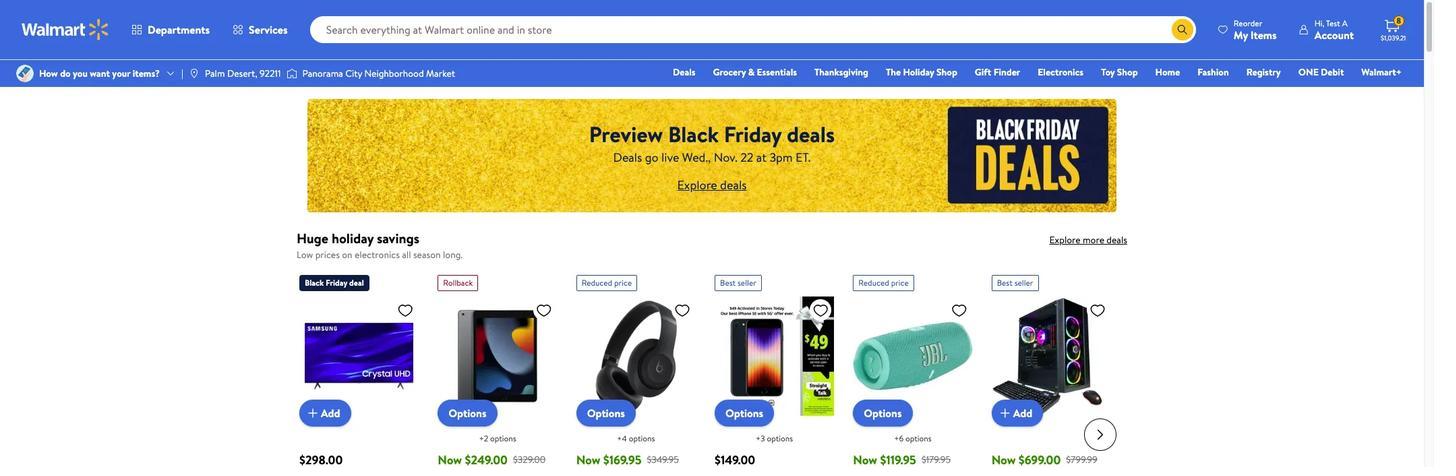 Task type: describe. For each thing, give the bounding box(es) containing it.
black inside preview black friday deals deals go live wed., nov. 22 at 3pm et.
[[668, 119, 719, 149]]

beats studio pro wireless headphones - black image
[[576, 296, 696, 416]]

price for $349.95
[[614, 277, 632, 288]]

add to favorites list, cyberpowerpc gamer master gaming desktop, amd ryzen 5 5500, 16gb, amd radeon rx 6700 10gb, 1tb ssd, black, gma6800wst image
[[1090, 302, 1106, 319]]

3pm
[[770, 149, 793, 166]]

gift
[[975, 65, 992, 79]]

grocery & essentials
[[713, 65, 797, 79]]

grocery & essentials link
[[707, 65, 803, 80]]

huge holiday savings low prices on electronics all season long.
[[297, 229, 463, 262]]

electronics
[[1038, 65, 1084, 79]]

my
[[1234, 27, 1248, 42]]

thanksgiving
[[815, 65, 869, 79]]

debit
[[1321, 65, 1344, 79]]

how do you want your items?
[[39, 67, 160, 80]]

desert,
[[227, 67, 257, 80]]

+4 options
[[617, 433, 655, 444]]

registry link
[[1241, 65, 1287, 80]]

rollback
[[443, 277, 473, 288]]

$1,039.21
[[1381, 33, 1406, 42]]

explore more deals
[[1050, 233, 1128, 247]]

gift finder link
[[969, 65, 1027, 80]]

how
[[39, 67, 58, 80]]

the holiday shop
[[886, 65, 958, 79]]

22
[[741, 149, 754, 166]]

preview black friday deals deals go live wed., nov. 22 at 3pm et.
[[589, 119, 835, 166]]

best seller for first product group from right
[[997, 277, 1033, 288]]

season
[[413, 248, 441, 262]]

+6 options
[[894, 433, 932, 444]]

options link for $179.95
[[853, 400, 913, 427]]

huge
[[297, 229, 328, 247]]

thanksgiving link
[[809, 65, 875, 80]]

straight talk apple iphone se (2022-3rd gen) 5g, 64gb, midnight- prepaid smartphone [locked to straight talk] image
[[715, 296, 834, 416]]

3 options from the left
[[767, 433, 793, 444]]

toy shop
[[1101, 65, 1138, 79]]

toy
[[1101, 65, 1115, 79]]

et.
[[796, 149, 811, 166]]

low
[[297, 248, 313, 262]]

palm desert, 92211
[[205, 67, 281, 80]]

add button for friday
[[299, 400, 351, 427]]

explore deals link
[[677, 176, 747, 193]]

+6
[[894, 433, 904, 444]]

a
[[1342, 17, 1348, 29]]

reorder my items
[[1234, 17, 1277, 42]]

you
[[73, 67, 88, 80]]

&
[[748, 65, 755, 79]]

add for seller
[[1013, 406, 1033, 421]]

registry
[[1247, 65, 1281, 79]]

add to favorites list, jbl charge 5 portable waterproof bluetooth speaker with powerbank (teal) image
[[951, 302, 968, 319]]

more
[[1083, 233, 1105, 247]]

options link for $329.00
[[438, 400, 497, 427]]

deal
[[349, 277, 364, 288]]

+2
[[479, 433, 488, 444]]

deals inside preview black friday deals deals go live wed., nov. 22 at 3pm et.
[[613, 149, 642, 166]]

2 vertical spatial deals
[[1107, 233, 1128, 247]]

toy shop link
[[1095, 65, 1144, 80]]

all
[[402, 248, 411, 262]]

items
[[1251, 27, 1277, 42]]

do
[[60, 67, 71, 80]]

+2 options
[[479, 433, 516, 444]]

long.
[[443, 248, 463, 262]]

|
[[181, 67, 183, 80]]

add to favorites list, 2021 apple 10.2-inch ipad wi-fi 64gb - space gray (9th generation) image
[[536, 302, 552, 319]]

explore for explore deals
[[677, 176, 717, 193]]

8 $1,039.21
[[1381, 15, 1406, 42]]

2021 apple 10.2-inch ipad wi-fi 64gb - space gray (9th generation) image
[[438, 296, 557, 416]]

6 product group from the left
[[992, 269, 1111, 467]]

+4
[[617, 433, 627, 444]]

add to cart image for black
[[305, 405, 321, 421]]

Search search field
[[310, 16, 1196, 43]]

options for $349.95
[[629, 433, 655, 444]]

friday inside preview black friday deals deals go live wed., nov. 22 at 3pm et.
[[724, 119, 782, 149]]

Walmart Site-Wide search field
[[310, 16, 1196, 43]]

go
[[645, 149, 659, 166]]

 image for panorama
[[286, 67, 297, 80]]

options for $179.95
[[906, 433, 932, 444]]

prices
[[315, 248, 340, 262]]

best for first product group from right
[[997, 277, 1013, 288]]

options link for $349.95
[[576, 400, 636, 427]]

home
[[1156, 65, 1180, 79]]

1 vertical spatial deals
[[720, 176, 747, 193]]

the
[[886, 65, 901, 79]]

add to favorites list, straight talk apple iphone se (2022-3rd gen) 5g, 64gb, midnight- prepaid smartphone [locked to straight talk] image
[[813, 302, 829, 319]]

add to cart image for best
[[997, 405, 1013, 421]]

electronics link
[[1032, 65, 1090, 80]]

nov.
[[714, 149, 738, 166]]

clear search field text image
[[1156, 24, 1167, 35]]

black friday deal
[[305, 277, 364, 288]]

options for $329.00
[[490, 433, 516, 444]]

on
[[342, 248, 352, 262]]

$179.95
[[922, 453, 951, 466]]

finder
[[994, 65, 1021, 79]]

panorama
[[303, 67, 343, 80]]

electronics
[[355, 248, 400, 262]]

want
[[90, 67, 110, 80]]

fashion link
[[1192, 65, 1235, 80]]

+3 options
[[756, 433, 793, 444]]

preview
[[589, 119, 663, 149]]

$329.00
[[513, 453, 546, 466]]

8
[[1397, 15, 1401, 26]]

$349.95
[[647, 453, 679, 466]]

hi, test a account
[[1315, 17, 1354, 42]]

items?
[[133, 67, 160, 80]]

live
[[662, 149, 679, 166]]



Task type: locate. For each thing, give the bounding box(es) containing it.
deals
[[673, 65, 696, 79], [613, 149, 642, 166]]

home link
[[1150, 65, 1186, 80]]

preview black friday deals. deals go live wed., nov. 22 at 3pm et.  explore now. image
[[308, 99, 1117, 213]]

reduced price
[[582, 277, 632, 288], [859, 277, 909, 288]]

options link up the +2
[[438, 400, 497, 427]]

holiday
[[332, 229, 374, 247]]

options for $349.95
[[587, 406, 625, 421]]

services
[[249, 22, 288, 37]]

1 horizontal spatial best
[[997, 277, 1013, 288]]

0 vertical spatial deals
[[787, 119, 835, 149]]

0 horizontal spatial seller
[[738, 277, 757, 288]]

1 shop from the left
[[937, 65, 958, 79]]

2 best from the left
[[997, 277, 1013, 288]]

 image right |
[[189, 68, 200, 79]]

3 product group from the left
[[576, 269, 696, 467]]

1 horizontal spatial friday
[[724, 119, 782, 149]]

add button for seller
[[992, 400, 1043, 427]]

deals down nov.
[[720, 176, 747, 193]]

options right +3
[[767, 433, 793, 444]]

samsung 55" class tu690t crystal uhd 4k smart television - un55tu690tfxza (new) image
[[299, 296, 419, 416]]

options up +4
[[587, 406, 625, 421]]

2 options from the left
[[629, 433, 655, 444]]

92211
[[260, 67, 281, 80]]

friday
[[724, 119, 782, 149], [326, 277, 347, 288]]

deals inside preview black friday deals deals go live wed., nov. 22 at 3pm et.
[[787, 119, 835, 149]]

add to favorites list, samsung 55" class tu690t crystal uhd 4k smart television - un55tu690tfxza (new) image
[[397, 302, 414, 319]]

0 horizontal spatial shop
[[937, 65, 958, 79]]

1 product group from the left
[[299, 269, 419, 467]]

shop right toy on the right
[[1117, 65, 1138, 79]]

3 options link from the left
[[715, 400, 774, 427]]

0 vertical spatial friday
[[724, 119, 782, 149]]

deals link
[[667, 65, 702, 80]]

add to cart image
[[305, 405, 321, 421], [997, 405, 1013, 421]]

price for $179.95
[[891, 277, 909, 288]]

1 add button from the left
[[299, 400, 351, 427]]

1 horizontal spatial deals
[[673, 65, 696, 79]]

1 horizontal spatial reduced
[[859, 277, 889, 288]]

1 reduced from the left
[[582, 277, 612, 288]]

fashion
[[1198, 65, 1229, 79]]

deals left go
[[613, 149, 642, 166]]

2 price from the left
[[891, 277, 909, 288]]

1 vertical spatial explore
[[1050, 233, 1081, 247]]

options up the +2
[[449, 406, 487, 421]]

0 vertical spatial explore
[[677, 176, 717, 193]]

2 reduced price from the left
[[859, 277, 909, 288]]

1 horizontal spatial  image
[[286, 67, 297, 80]]

at
[[756, 149, 767, 166]]

 image
[[286, 67, 297, 80], [189, 68, 200, 79]]

reduced price for $179.95
[[859, 277, 909, 288]]

options
[[449, 406, 487, 421], [587, 406, 625, 421], [726, 406, 764, 421], [864, 406, 902, 421]]

reduced for $179.95
[[859, 277, 889, 288]]

panorama city neighborhood market
[[303, 67, 455, 80]]

next slide for product carousel list image
[[1084, 419, 1117, 451]]

walmart+
[[1362, 65, 1402, 79]]

1 options from the left
[[449, 406, 487, 421]]

test
[[1326, 17, 1341, 29]]

explore deals
[[677, 176, 747, 193]]

gift finder
[[975, 65, 1021, 79]]

1 horizontal spatial seller
[[1015, 277, 1033, 288]]

hi,
[[1315, 17, 1325, 29]]

add
[[321, 406, 340, 421], [1013, 406, 1033, 421]]

add button
[[299, 400, 351, 427], [992, 400, 1043, 427]]

2 reduced from the left
[[859, 277, 889, 288]]

reduced for $349.95
[[582, 277, 612, 288]]

1 best from the left
[[720, 277, 736, 288]]

2 options link from the left
[[576, 400, 636, 427]]

1 horizontal spatial best seller
[[997, 277, 1033, 288]]

0 horizontal spatial add button
[[299, 400, 351, 427]]

1 horizontal spatial reduced price
[[859, 277, 909, 288]]

0 horizontal spatial best seller
[[720, 277, 757, 288]]

shop right holiday
[[937, 65, 958, 79]]

options up +6
[[864, 406, 902, 421]]

the holiday shop link
[[880, 65, 964, 80]]

deals right more
[[1107, 233, 1128, 247]]

options for $179.95
[[864, 406, 902, 421]]

0 horizontal spatial deals
[[720, 176, 747, 193]]

0 vertical spatial black
[[668, 119, 719, 149]]

2 product group from the left
[[438, 269, 557, 467]]

explore for explore more deals
[[1050, 233, 1081, 247]]

1 vertical spatial black
[[305, 277, 324, 288]]

add to favorites list, beats studio pro wireless headphones - black image
[[674, 302, 691, 319]]

0 horizontal spatial reduced
[[582, 277, 612, 288]]

0 horizontal spatial  image
[[189, 68, 200, 79]]

1 horizontal spatial shop
[[1117, 65, 1138, 79]]

0 horizontal spatial add to cart image
[[305, 405, 321, 421]]

walmart+ link
[[1356, 65, 1408, 80]]

0 horizontal spatial black
[[305, 277, 324, 288]]

5 product group from the left
[[853, 269, 973, 467]]

2 best seller from the left
[[997, 277, 1033, 288]]

holiday
[[903, 65, 935, 79]]

options link up +6
[[853, 400, 913, 427]]

search icon image
[[1177, 24, 1188, 35]]

1 seller from the left
[[738, 277, 757, 288]]

 image
[[16, 65, 34, 82]]

options right +6
[[906, 433, 932, 444]]

seller for first product group from right
[[1015, 277, 1033, 288]]

one debit link
[[1293, 65, 1350, 80]]

options link
[[438, 400, 497, 427], [576, 400, 636, 427], [715, 400, 774, 427], [853, 400, 913, 427]]

explore left more
[[1050, 233, 1081, 247]]

+3
[[756, 433, 765, 444]]

2 options from the left
[[587, 406, 625, 421]]

essentials
[[757, 65, 797, 79]]

2 add button from the left
[[992, 400, 1043, 427]]

friday inside product group
[[326, 277, 347, 288]]

options up +3
[[726, 406, 764, 421]]

price
[[614, 277, 632, 288], [891, 277, 909, 288]]

black
[[668, 119, 719, 149], [305, 277, 324, 288]]

1 options from the left
[[490, 433, 516, 444]]

0 horizontal spatial best
[[720, 277, 736, 288]]

services button
[[221, 13, 299, 46]]

account
[[1315, 27, 1354, 42]]

deals right at
[[787, 119, 835, 149]]

1 horizontal spatial black
[[668, 119, 719, 149]]

market
[[426, 67, 455, 80]]

wed.,
[[682, 149, 711, 166]]

1 options link from the left
[[438, 400, 497, 427]]

0 horizontal spatial explore
[[677, 176, 717, 193]]

add for friday
[[321, 406, 340, 421]]

seller
[[738, 277, 757, 288], [1015, 277, 1033, 288]]

product group
[[299, 269, 419, 467], [438, 269, 557, 467], [576, 269, 696, 467], [715, 269, 834, 467], [853, 269, 973, 467], [992, 269, 1111, 467]]

best seller for third product group from the right
[[720, 277, 757, 288]]

explore more deals link
[[1050, 233, 1128, 247]]

1 vertical spatial deals
[[613, 149, 642, 166]]

palm
[[205, 67, 225, 80]]

city
[[345, 67, 362, 80]]

black inside product group
[[305, 277, 324, 288]]

2 horizontal spatial deals
[[1107, 233, 1128, 247]]

your
[[112, 67, 130, 80]]

1 horizontal spatial price
[[891, 277, 909, 288]]

departments
[[148, 22, 210, 37]]

1 horizontal spatial deals
[[787, 119, 835, 149]]

one debit
[[1299, 65, 1344, 79]]

2 add to cart image from the left
[[997, 405, 1013, 421]]

departments button
[[120, 13, 221, 46]]

one
[[1299, 65, 1319, 79]]

deals
[[787, 119, 835, 149], [720, 176, 747, 193], [1107, 233, 1128, 247]]

 image for palm
[[189, 68, 200, 79]]

1 add to cart image from the left
[[305, 405, 321, 421]]

1 best seller from the left
[[720, 277, 757, 288]]

walmart image
[[22, 19, 109, 40]]

0 horizontal spatial price
[[614, 277, 632, 288]]

2 shop from the left
[[1117, 65, 1138, 79]]

best seller
[[720, 277, 757, 288], [997, 277, 1033, 288]]

jbl charge 5 portable waterproof bluetooth speaker with powerbank (teal) image
[[853, 296, 973, 416]]

$799.99
[[1066, 453, 1098, 466]]

deals left grocery
[[673, 65, 696, 79]]

savings
[[377, 229, 420, 247]]

cyberpowerpc gamer master gaming desktop, amd ryzen 5 5500, 16gb, amd radeon rx 6700 10gb, 1tb ssd, black, gma6800wst image
[[992, 296, 1111, 416]]

0 horizontal spatial reduced price
[[582, 277, 632, 288]]

shop
[[937, 65, 958, 79], [1117, 65, 1138, 79]]

1 horizontal spatial add
[[1013, 406, 1033, 421]]

4 options link from the left
[[853, 400, 913, 427]]

options link up +4
[[576, 400, 636, 427]]

options right +4
[[629, 433, 655, 444]]

best for third product group from the right
[[720, 277, 736, 288]]

0 horizontal spatial deals
[[613, 149, 642, 166]]

options link up +3
[[715, 400, 774, 427]]

explore
[[677, 176, 717, 193], [1050, 233, 1081, 247]]

4 options from the left
[[864, 406, 902, 421]]

reduced
[[582, 277, 612, 288], [859, 277, 889, 288]]

4 options from the left
[[906, 433, 932, 444]]

1 vertical spatial friday
[[326, 277, 347, 288]]

options right the +2
[[490, 433, 516, 444]]

1 horizontal spatial add to cart image
[[997, 405, 1013, 421]]

1 horizontal spatial add button
[[992, 400, 1043, 427]]

2 add from the left
[[1013, 406, 1033, 421]]

explore down wed.,
[[677, 176, 717, 193]]

reorder
[[1234, 17, 1263, 29]]

4 product group from the left
[[715, 269, 834, 467]]

2 seller from the left
[[1015, 277, 1033, 288]]

1 price from the left
[[614, 277, 632, 288]]

1 reduced price from the left
[[582, 277, 632, 288]]

neighborhood
[[365, 67, 424, 80]]

options for $329.00
[[449, 406, 487, 421]]

1 horizontal spatial explore
[[1050, 233, 1081, 247]]

reduced price for $349.95
[[582, 277, 632, 288]]

1 add from the left
[[321, 406, 340, 421]]

grocery
[[713, 65, 746, 79]]

0 horizontal spatial friday
[[326, 277, 347, 288]]

 image right 92211
[[286, 67, 297, 80]]

0 vertical spatial deals
[[673, 65, 696, 79]]

0 horizontal spatial add
[[321, 406, 340, 421]]

seller for third product group from the right
[[738, 277, 757, 288]]

3 options from the left
[[726, 406, 764, 421]]



Task type: vqa. For each thing, say whether or not it's contained in the screenshot.
Add to Favorites list, Straight Talk Apple iPhone SE (2022-3rd Gen) 5G, 64GB, Midnight- Prepaid Smartphone [Locked to Straight Talk] icon
yes



